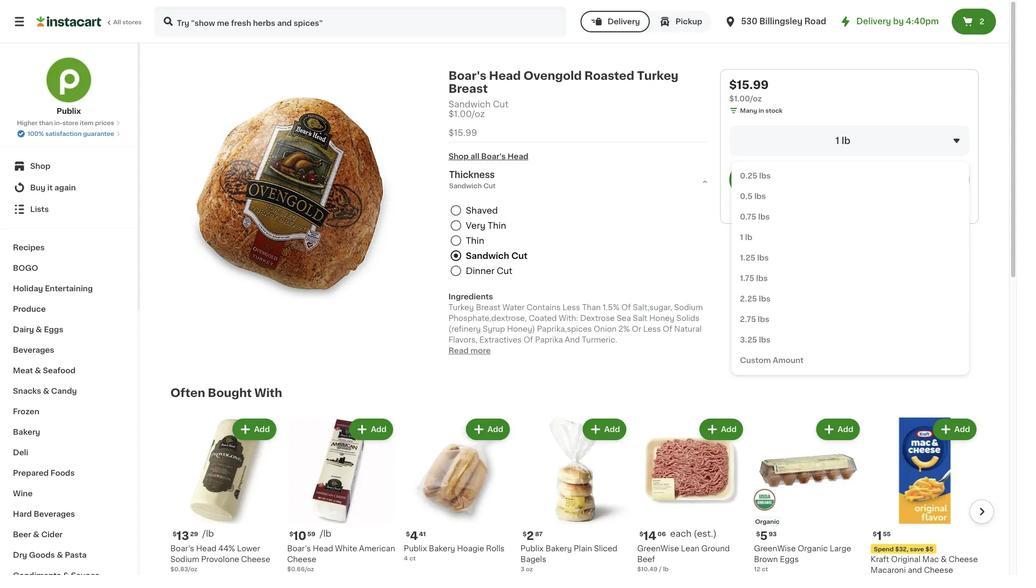 Task type: locate. For each thing, give the bounding box(es) containing it.
1 vertical spatial cut
[[512, 251, 528, 260]]

bakery inside publix bakery hoagie rolls 4 ct
[[429, 545, 455, 552]]

cut for sandwich cut $1.00/oz
[[493, 100, 509, 108]]

4 down $ 4 41
[[404, 555, 408, 561]]

$ inside $ 5 93
[[757, 531, 761, 537]]

4 add from the left
[[605, 426, 620, 433]]

1 horizontal spatial head
[[313, 545, 333, 552]]

1 vertical spatial 1
[[741, 234, 744, 241]]

$ inside $ 4 41
[[406, 531, 410, 537]]

$15.99 up many
[[730, 79, 769, 90]]

boar's down 10
[[287, 545, 311, 552]]

delivery by 4:40pm
[[857, 18, 940, 25]]

0 horizontal spatial sodium
[[171, 556, 199, 563]]

0 horizontal spatial of
[[524, 336, 533, 344]]

sodium up $0.83/oz
[[171, 556, 199, 563]]

cheese up $0.66/oz
[[287, 556, 317, 563]]

1 vertical spatial shop
[[30, 162, 50, 170]]

$ inside $ 1 55
[[873, 531, 877, 537]]

organic left large
[[798, 545, 828, 552]]

0 horizontal spatial boar's
[[171, 545, 194, 552]]

publix up higher than in-store item prices link
[[57, 107, 81, 115]]

1 horizontal spatial /lb
[[320, 530, 332, 538]]

bakery left hoagie
[[429, 545, 455, 552]]

0 horizontal spatial 1
[[741, 234, 744, 241]]

2 inside product group
[[527, 531, 534, 542]]

greenwise lean ground beef $10.49 / lb
[[638, 545, 730, 572]]

bakery down frozen
[[13, 428, 40, 436]]

amount
[[773, 357, 804, 364]]

$ for 10
[[289, 531, 293, 537]]

0 vertical spatial 1
[[836, 136, 840, 145]]

2 add from the left
[[371, 426, 387, 433]]

ct inside greenwise organic large brown eggs 12 ct
[[762, 566, 769, 572]]

0 vertical spatial cut
[[493, 100, 509, 108]]

7 add from the left
[[955, 426, 971, 433]]

0 horizontal spatial thin
[[466, 236, 485, 245]]

5 add button from the left
[[701, 420, 743, 439]]

bakery inside 'publix bakery plain sliced bagels 3 oz'
[[546, 545, 572, 552]]

product group containing 5
[[754, 417, 863, 575]]

breast inside 'boar's head ovengold roasted turkey breast'
[[449, 83, 488, 94]]

5 product group from the left
[[638, 417, 746, 575]]

$15.99 up all
[[449, 128, 477, 137]]

1 horizontal spatial shop
[[449, 153, 469, 160]]

2 horizontal spatial publix
[[521, 545, 544, 552]]

0 horizontal spatial head
[[196, 545, 217, 552]]

0 vertical spatial sandwich
[[449, 100, 491, 108]]

2 cheese from the left
[[287, 556, 317, 563]]

& right beer
[[33, 531, 39, 539]]

0.75
[[741, 213, 757, 221]]

lbs right 2.75
[[758, 316, 770, 323]]

shop up buy
[[30, 162, 50, 170]]

0 horizontal spatial less
[[563, 304, 581, 311]]

06
[[658, 531, 666, 537]]

sodium inside boar's head 44% lower sodium provolone cheese $0.83/oz
[[171, 556, 199, 563]]

thin down very
[[466, 236, 485, 245]]

1 horizontal spatial delivery
[[857, 18, 892, 25]]

$ inside $ 14 06 each (est.)
[[640, 531, 644, 537]]

1 vertical spatial organic
[[798, 545, 828, 552]]

0 vertical spatial sodium
[[675, 304, 703, 311]]

0 vertical spatial 1 lb
[[836, 136, 851, 145]]

1 greenwise from the left
[[638, 545, 680, 552]]

ct down $ 4 41
[[410, 555, 416, 561]]

delivery for delivery by 4:40pm
[[857, 18, 892, 25]]

eggs
[[44, 326, 63, 333], [780, 556, 799, 563]]

$ left the "87" on the bottom right of the page
[[523, 531, 527, 537]]

5 add from the left
[[721, 426, 737, 433]]

delivery for delivery
[[608, 18, 640, 25]]

prepared
[[13, 469, 49, 477]]

and
[[908, 566, 923, 574]]

lbs right 1.75
[[757, 275, 768, 282]]

0 horizontal spatial greenwise
[[638, 545, 680, 552]]

1 cheese from the left
[[241, 556, 271, 563]]

list box
[[732, 161, 970, 375]]

0 vertical spatial lb
[[842, 136, 851, 145]]

1 horizontal spatial 1
[[836, 136, 840, 145]]

prices
[[95, 120, 114, 126]]

/lb inside $13.29 per pound element
[[203, 530, 214, 538]]

& for meat
[[35, 367, 41, 375]]

breast up phosphate,dextrose,
[[476, 304, 501, 311]]

$ for 1
[[873, 531, 877, 537]]

$1.00/oz
[[730, 95, 762, 103], [449, 110, 485, 118]]

0 horizontal spatial bakery
[[13, 428, 40, 436]]

2 horizontal spatial bakery
[[546, 545, 572, 552]]

head down $ 10 59 /lb at the left bottom of page
[[313, 545, 333, 552]]

6 add button from the left
[[818, 420, 859, 439]]

None search field
[[154, 6, 567, 37]]

cut down 'sandwich cut'
[[497, 267, 513, 275]]

shop left all
[[449, 153, 469, 160]]

2 horizontal spatial 1
[[877, 531, 882, 542]]

boar's inside 'boar's head ovengold roasted turkey breast'
[[449, 70, 487, 81]]

1 horizontal spatial greenwise
[[754, 545, 796, 552]]

kraft
[[871, 556, 890, 563]]

0 vertical spatial less
[[563, 304, 581, 311]]

1 horizontal spatial thin
[[488, 221, 506, 230]]

onion
[[594, 326, 617, 333]]

head up sandwich cut $1.00/oz
[[489, 70, 521, 81]]

eggs inside greenwise organic large brown eggs 12 ct
[[780, 556, 799, 563]]

sea
[[617, 315, 631, 322]]

0 vertical spatial $15.99
[[730, 79, 769, 90]]

lb inside list box
[[746, 234, 753, 241]]

boar's head ovengold roasted turkey breast
[[449, 70, 679, 94]]

less down "honey"
[[644, 326, 661, 333]]

publix for 2
[[521, 545, 544, 552]]

1 vertical spatial turkey
[[449, 304, 474, 311]]

head for ovengold
[[489, 70, 521, 81]]

lbs right 1.25
[[758, 254, 769, 262]]

$ left "93"
[[757, 531, 761, 537]]

(refinery
[[449, 326, 481, 333]]

$1.00/oz up all
[[449, 110, 485, 118]]

1.25 lbs
[[741, 254, 769, 262]]

& for dairy
[[36, 326, 42, 333]]

cheese inside the boar's head white american cheese $0.66/oz
[[287, 556, 317, 563]]

bakery for 4
[[429, 545, 455, 552]]

4 product group from the left
[[521, 417, 629, 573]]

lists
[[30, 206, 49, 213]]

roasted
[[585, 70, 635, 81]]

often bought with
[[171, 387, 282, 399]]

thin right very
[[488, 221, 506, 230]]

add for spend $32, save $5
[[955, 426, 971, 433]]

1 horizontal spatial 1 lb
[[836, 136, 851, 145]]

0 horizontal spatial publix
[[57, 107, 81, 115]]

$15.99 $1.00/oz
[[730, 79, 769, 103]]

1 vertical spatial eggs
[[780, 556, 799, 563]]

many in stock
[[741, 108, 783, 114]]

cheese down lower
[[241, 556, 271, 563]]

salt
[[633, 315, 648, 322]]

publix up bagels
[[521, 545, 544, 552]]

in-
[[54, 120, 63, 126]]

beer & cider link
[[6, 525, 131, 545]]

2 horizontal spatial cheese
[[949, 556, 979, 563]]

all
[[471, 153, 480, 160]]

often
[[171, 387, 205, 399]]

0 horizontal spatial 1 lb
[[741, 234, 753, 241]]

1 vertical spatial 2
[[527, 531, 534, 542]]

1 lb inside field
[[836, 136, 851, 145]]

boar's inside boar's head 44% lower sodium provolone cheese $0.83/oz
[[171, 545, 194, 552]]

1 horizontal spatial bakery
[[429, 545, 455, 552]]

1 vertical spatial lb
[[746, 234, 753, 241]]

greenwise
[[638, 545, 680, 552], [754, 545, 796, 552]]

boar's inside the boar's head white american cheese $0.66/oz
[[287, 545, 311, 552]]

1 horizontal spatial eggs
[[780, 556, 799, 563]]

5 $ from the left
[[640, 531, 644, 537]]

cheese for boar's
[[287, 556, 317, 563]]

cheese inside boar's head 44% lower sodium provolone cheese $0.83/oz
[[241, 556, 271, 563]]

1 inside product group
[[877, 531, 882, 542]]

dry
[[13, 552, 27, 559]]

0 vertical spatial beverages
[[13, 346, 54, 354]]

thin
[[488, 221, 506, 230], [466, 236, 485, 245]]

0 vertical spatial of
[[622, 304, 631, 311]]

lbs for 0.25 lbs
[[760, 172, 771, 180]]

of down "honey"
[[663, 326, 673, 333]]

lb
[[842, 136, 851, 145], [746, 234, 753, 241], [663, 566, 669, 572]]

boar's down 13
[[171, 545, 194, 552]]

1 inside list box
[[741, 234, 744, 241]]

0 vertical spatial 2
[[980, 18, 985, 25]]

publix down $ 4 41
[[404, 545, 427, 552]]

boar's for boar's head white american cheese $0.66/oz
[[287, 545, 311, 552]]

sandwich up the dinner cut
[[466, 251, 510, 260]]

0 horizontal spatial organic
[[756, 519, 780, 525]]

2 /lb from the left
[[320, 530, 332, 538]]

1 product group from the left
[[171, 417, 279, 575]]

shop link
[[6, 155, 131, 177]]

& right meat
[[35, 367, 41, 375]]

cut up the boar's
[[493, 100, 509, 108]]

many
[[741, 108, 758, 114]]

head up provolone
[[196, 545, 217, 552]]

1 inside field
[[836, 136, 840, 145]]

extractives
[[480, 336, 522, 344]]

publix inside publix bakery hoagie rolls 4 ct
[[404, 545, 427, 552]]

$15.99
[[730, 79, 769, 90], [449, 128, 477, 137]]

dextrose
[[580, 315, 615, 322]]

shop for shop
[[30, 162, 50, 170]]

2 $ from the left
[[289, 531, 293, 537]]

2 vertical spatial of
[[524, 336, 533, 344]]

2 horizontal spatial of
[[663, 326, 673, 333]]

shop inside shop link
[[30, 162, 50, 170]]

1 horizontal spatial organic
[[798, 545, 828, 552]]

$ for 4
[[406, 531, 410, 537]]

7 product group from the left
[[871, 417, 979, 575]]

& for snacks
[[43, 387, 49, 395]]

delivery inside button
[[608, 18, 640, 25]]

$1.00/oz up many
[[730, 95, 762, 103]]

2 horizontal spatial lb
[[842, 136, 851, 145]]

& right dairy in the bottom left of the page
[[36, 326, 42, 333]]

sodium up solids
[[675, 304, 703, 311]]

$ left 41 at bottom
[[406, 531, 410, 537]]

2 add button from the left
[[351, 420, 392, 439]]

eggs down produce link
[[44, 326, 63, 333]]

organic up "93"
[[756, 519, 780, 525]]

bakery left plain
[[546, 545, 572, 552]]

coated
[[529, 315, 557, 322]]

3 add button from the left
[[467, 420, 509, 439]]

turkey down ingredients
[[449, 304, 474, 311]]

dairy
[[13, 326, 34, 333]]

Search field
[[155, 8, 566, 36]]

boar's up sandwich cut $1.00/oz
[[449, 70, 487, 81]]

lbs for 2.25 lbs
[[759, 295, 771, 303]]

2 vertical spatial lb
[[663, 566, 669, 572]]

0 vertical spatial $1.00/oz
[[730, 95, 762, 103]]

less up with:
[[563, 304, 581, 311]]

$ left 59 on the bottom left of the page
[[289, 531, 293, 537]]

sodium
[[675, 304, 703, 311], [171, 556, 199, 563]]

1 horizontal spatial less
[[644, 326, 661, 333]]

cheese right mac
[[949, 556, 979, 563]]

$14.06 each (estimated) element
[[638, 529, 746, 543]]

0 horizontal spatial shop
[[30, 162, 50, 170]]

3 add from the left
[[488, 426, 504, 433]]

3 cheese from the left
[[949, 556, 979, 563]]

& right mac
[[941, 556, 947, 563]]

1.5%
[[603, 304, 620, 311]]

2 greenwise from the left
[[754, 545, 796, 552]]

lbs right 0.25
[[760, 172, 771, 180]]

0 vertical spatial ct
[[410, 555, 416, 561]]

water
[[503, 304, 525, 311]]

530 billingsley road button
[[724, 6, 827, 37]]

dairy & eggs link
[[6, 319, 131, 340]]

greenwise for beef
[[638, 545, 680, 552]]

greenwise down the 14
[[638, 545, 680, 552]]

4 left 41 at bottom
[[410, 531, 418, 542]]

1 horizontal spatial 2
[[980, 18, 985, 25]]

0 vertical spatial 4
[[410, 531, 418, 542]]

bagels
[[521, 556, 547, 563]]

organic
[[756, 519, 780, 525], [798, 545, 828, 552]]

1 vertical spatial thin
[[466, 236, 485, 245]]

add button for 4
[[467, 420, 509, 439]]

greenwise inside greenwise lean ground beef $10.49 / lb
[[638, 545, 680, 552]]

0 horizontal spatial ct
[[410, 555, 416, 561]]

or
[[632, 326, 642, 333]]

sandwich up all
[[449, 100, 491, 108]]

1 horizontal spatial cheese
[[287, 556, 317, 563]]

1 horizontal spatial $1.00/oz
[[730, 95, 762, 103]]

product group containing 13
[[171, 417, 279, 575]]

lbs right 2.25
[[759, 295, 771, 303]]

lbs for 0.5 lbs
[[755, 193, 766, 200]]

0 horizontal spatial turkey
[[449, 304, 474, 311]]

$ for 14
[[640, 531, 644, 537]]

1.75
[[741, 275, 755, 282]]

add for 4
[[488, 426, 504, 433]]

add button for /lb
[[351, 420, 392, 439]]

2 product group from the left
[[287, 417, 395, 575]]

lbs right 3.25
[[759, 336, 771, 344]]

eggs right brown
[[780, 556, 799, 563]]

of down honey)
[[524, 336, 533, 344]]

greenwise for brown
[[754, 545, 796, 552]]

ground
[[702, 545, 730, 552]]

0 horizontal spatial 4
[[404, 555, 408, 561]]

0 horizontal spatial cheese
[[241, 556, 271, 563]]

1 horizontal spatial turkey
[[637, 70, 679, 81]]

product group containing 1
[[871, 417, 979, 575]]

$1.00/oz inside sandwich cut $1.00/oz
[[449, 110, 485, 118]]

lbs right 0.75
[[759, 213, 770, 221]]

dinner cut
[[466, 267, 513, 275]]

prepared foods
[[13, 469, 75, 477]]

cut up the dinner cut
[[512, 251, 528, 260]]

lean
[[681, 545, 700, 552]]

& for beer
[[33, 531, 39, 539]]

1 horizontal spatial ct
[[762, 566, 769, 572]]

0 horizontal spatial lb
[[663, 566, 669, 572]]

$13.29 per pound element
[[171, 529, 279, 543]]

& inside kraft original mac & cheese macaroni and chees
[[941, 556, 947, 563]]

boar's for boar's head 44% lower sodium provolone cheese $0.83/oz
[[171, 545, 194, 552]]

6 add from the left
[[838, 426, 854, 433]]

0.5
[[741, 193, 753, 200]]

ingredients
[[449, 293, 493, 301]]

6 $ from the left
[[757, 531, 761, 537]]

produce link
[[6, 299, 131, 319]]

0 vertical spatial turkey
[[637, 70, 679, 81]]

1 vertical spatial sandwich
[[466, 251, 510, 260]]

deli
[[13, 449, 28, 457]]

cheese for kraft
[[949, 556, 979, 563]]

$ left 55
[[873, 531, 877, 537]]

3 product group from the left
[[404, 417, 512, 563]]

bought
[[208, 387, 252, 399]]

$ 13 29
[[173, 531, 198, 542]]

0 horizontal spatial 2
[[527, 531, 534, 542]]

of up sea
[[622, 304, 631, 311]]

0 vertical spatial breast
[[449, 83, 488, 94]]

in
[[759, 108, 765, 114]]

1 horizontal spatial publix
[[404, 545, 427, 552]]

2 horizontal spatial boar's
[[449, 70, 487, 81]]

1 lb inside list box
[[741, 234, 753, 241]]

list box containing 0.25 lbs
[[732, 161, 970, 375]]

1 $ from the left
[[173, 531, 177, 537]]

0 vertical spatial eggs
[[44, 326, 63, 333]]

cut inside sandwich cut $1.00/oz
[[493, 100, 509, 108]]

1 horizontal spatial lb
[[746, 234, 753, 241]]

1 horizontal spatial $15.99
[[730, 79, 769, 90]]

1 horizontal spatial boar's
[[287, 545, 311, 552]]

1 vertical spatial breast
[[476, 304, 501, 311]]

3 $ from the left
[[406, 531, 410, 537]]

shop for shop all boar's head
[[449, 153, 469, 160]]

ct right 12
[[762, 566, 769, 572]]

$ for 2
[[523, 531, 527, 537]]

boar's head ovengold roasted turkey breast image
[[179, 78, 404, 302]]

publix logo image
[[45, 56, 93, 104]]

$ inside $ 13 29
[[173, 531, 177, 537]]

/lb right 59 on the bottom left of the page
[[320, 530, 332, 538]]

head inside the boar's head white american cheese $0.66/oz
[[313, 545, 333, 552]]

save
[[769, 206, 787, 214]]

12
[[754, 566, 761, 572]]

4 add button from the left
[[584, 420, 626, 439]]

2 vertical spatial 1
[[877, 531, 882, 542]]

lbs for 0.75 lbs
[[759, 213, 770, 221]]

0 horizontal spatial delivery
[[608, 18, 640, 25]]

frozen link
[[6, 401, 131, 422]]

7 add button from the left
[[935, 420, 976, 439]]

1 vertical spatial sodium
[[171, 556, 199, 563]]

1 /lb from the left
[[203, 530, 214, 538]]

1 horizontal spatial 4
[[410, 531, 418, 542]]

cheese inside kraft original mac & cheese macaroni and chees
[[949, 556, 979, 563]]

/lb right 29
[[203, 530, 214, 538]]

beverages down dairy & eggs
[[13, 346, 54, 354]]

breast up sandwich cut $1.00/oz
[[449, 83, 488, 94]]

$ inside $ 2 87
[[523, 531, 527, 537]]

each
[[671, 530, 692, 538]]

0 horizontal spatial $1.00/oz
[[449, 110, 485, 118]]

publix inside 'publix bakery plain sliced bagels 3 oz'
[[521, 545, 544, 552]]

$ inside $ 10 59 /lb
[[289, 531, 293, 537]]

head inside 'boar's head ovengold roasted turkey breast'
[[489, 70, 521, 81]]

7 $ from the left
[[873, 531, 877, 537]]

1 lb field
[[730, 126, 970, 156]]

breast
[[449, 83, 488, 94], [476, 304, 501, 311]]

2 vertical spatial cut
[[497, 267, 513, 275]]

1 vertical spatial of
[[663, 326, 673, 333]]

delivery button
[[581, 11, 650, 32]]

$15.99 for $15.99 $1.00/oz
[[730, 79, 769, 90]]

2 horizontal spatial head
[[489, 70, 521, 81]]

snacks
[[13, 387, 41, 395]]

beverages up cider
[[34, 510, 75, 518]]

than
[[583, 304, 601, 311]]

higher
[[17, 120, 38, 126]]

sandwich
[[449, 100, 491, 108], [466, 251, 510, 260]]

boar's head white american cheese $0.66/oz
[[287, 545, 395, 572]]

all stores
[[113, 19, 142, 25]]

shop
[[449, 153, 469, 160], [30, 162, 50, 170]]

1
[[836, 136, 840, 145], [741, 234, 744, 241], [877, 531, 882, 542]]

kraft original mac & cheese macaroni and chees
[[871, 556, 979, 575]]

$15.99 for $15.99
[[449, 128, 477, 137]]

turkey right roasted
[[637, 70, 679, 81]]

lbs right 0.5
[[755, 193, 766, 200]]

greenwise up brown
[[754, 545, 796, 552]]

service type group
[[581, 11, 711, 32]]

0 horizontal spatial $15.99
[[449, 128, 477, 137]]

ingredients turkey breast water contains less than 1.5% of salt,sugar, sodium phosphate,dextrose, coated with: dextrose sea salt honey solids (refinery syrup honey) paprika,spices onion 2% or less of natural flavors, extractives of paprika and turmeric. read more
[[449, 293, 703, 355]]

0 horizontal spatial /lb
[[203, 530, 214, 538]]

store
[[63, 120, 78, 126]]

1 vertical spatial $1.00/oz
[[449, 110, 485, 118]]

0 vertical spatial organic
[[756, 519, 780, 525]]

boar's for boar's head ovengold roasted turkey breast
[[449, 70, 487, 81]]

head inside boar's head 44% lower sodium provolone cheese $0.83/oz
[[196, 545, 217, 552]]

4 $ from the left
[[523, 531, 527, 537]]

1 vertical spatial ct
[[762, 566, 769, 572]]

29
[[190, 531, 198, 537]]

0 horizontal spatial eggs
[[44, 326, 63, 333]]

greenwise inside greenwise organic large brown eggs 12 ct
[[754, 545, 796, 552]]

2.25 lbs
[[741, 295, 771, 303]]

1 vertical spatial 4
[[404, 555, 408, 561]]

$ left 29
[[173, 531, 177, 537]]

$ left 06
[[640, 531, 644, 537]]

0 vertical spatial shop
[[449, 153, 469, 160]]

1 horizontal spatial sodium
[[675, 304, 703, 311]]

sandwich inside sandwich cut $1.00/oz
[[449, 100, 491, 108]]

1 vertical spatial $15.99
[[449, 128, 477, 137]]

1 vertical spatial 1 lb
[[741, 234, 753, 241]]

publix
[[57, 107, 81, 115], [404, 545, 427, 552], [521, 545, 544, 552]]

ingredients button
[[449, 292, 708, 302]]

phosphate,dextrose,
[[449, 315, 527, 322]]

product group
[[171, 417, 279, 575], [287, 417, 395, 575], [404, 417, 512, 563], [521, 417, 629, 573], [638, 417, 746, 575], [754, 417, 863, 575], [871, 417, 979, 575]]

& left candy
[[43, 387, 49, 395]]

14
[[644, 531, 657, 542]]

than
[[39, 120, 53, 126]]

breast inside ingredients turkey breast water contains less than 1.5% of salt,sugar, sodium phosphate,dextrose, coated with: dextrose sea salt honey solids (refinery syrup honey) paprika,spices onion 2% or less of natural flavors, extractives of paprika and turmeric. read more
[[476, 304, 501, 311]]

head for 44%
[[196, 545, 217, 552]]

6 product group from the left
[[754, 417, 863, 575]]



Task type: describe. For each thing, give the bounding box(es) containing it.
it
[[47, 184, 53, 192]]

organic inside greenwise organic large brown eggs 12 ct
[[798, 545, 828, 552]]

$ 10 59 /lb
[[289, 530, 332, 542]]

wine
[[13, 490, 33, 498]]

road
[[805, 18, 827, 25]]

add button for each (est.)
[[701, 420, 743, 439]]

3.25
[[741, 336, 758, 344]]

dairy & eggs
[[13, 326, 63, 333]]

0.5 lbs
[[741, 193, 766, 200]]

delivery by 4:40pm link
[[840, 15, 940, 28]]

lbs for 1.75 lbs
[[757, 275, 768, 282]]

beer & cider
[[13, 531, 63, 539]]

add for 2
[[605, 426, 620, 433]]

& left pasta
[[57, 552, 63, 559]]

$0.83/oz
[[171, 566, 198, 572]]

meat
[[13, 367, 33, 375]]

0.25 lbs
[[741, 172, 771, 180]]

$1.00/oz inside $15.99 $1.00/oz
[[730, 95, 762, 103]]

product group containing 4
[[404, 417, 512, 563]]

$ 5 93
[[757, 531, 777, 542]]

0.25
[[741, 172, 758, 180]]

higher than in-store item prices
[[17, 120, 114, 126]]

$ for 13
[[173, 531, 177, 537]]

$0.66/oz
[[287, 566, 314, 572]]

snacks & candy link
[[6, 381, 131, 401]]

product group containing 10
[[287, 417, 395, 575]]

5
[[761, 531, 768, 542]]

lbs for 2.75 lbs
[[758, 316, 770, 323]]

very thin
[[466, 221, 506, 230]]

by
[[894, 18, 904, 25]]

custom amount
[[741, 357, 804, 364]]

cider
[[41, 531, 63, 539]]

lbs for 1.25 lbs
[[758, 254, 769, 262]]

beer
[[13, 531, 31, 539]]

add button for 2
[[584, 420, 626, 439]]

buy it again
[[30, 184, 76, 192]]

sodium inside ingredients turkey breast water contains less than 1.5% of salt,sugar, sodium phosphate,dextrose, coated with: dextrose sea salt honey solids (refinery syrup honey) paprika,spices onion 2% or less of natural flavors, extractives of paprika and turmeric. read more
[[675, 304, 703, 311]]

solids
[[677, 315, 700, 322]]

0.75 lbs
[[741, 213, 770, 221]]

sandwich for sandwich cut
[[466, 251, 510, 260]]

bogo
[[13, 264, 38, 272]]

and
[[565, 336, 580, 344]]

1 vertical spatial less
[[644, 326, 661, 333]]

1 add button from the left
[[234, 420, 275, 439]]

add for /lb
[[371, 426, 387, 433]]

1 add from the left
[[254, 426, 270, 433]]

turkey inside 'boar's head ovengold roasted turkey breast'
[[637, 70, 679, 81]]

honey
[[650, 315, 675, 322]]

original
[[892, 556, 921, 563]]

$ for 5
[[757, 531, 761, 537]]

again
[[55, 184, 76, 192]]

add for 5
[[838, 426, 854, 433]]

foods
[[51, 469, 75, 477]]

all
[[113, 19, 121, 25]]

item badge image
[[754, 489, 776, 511]]

brown
[[754, 556, 778, 563]]

beef
[[638, 556, 656, 563]]

item
[[80, 120, 94, 126]]

bakery for 2
[[546, 545, 572, 552]]

buy it again link
[[6, 177, 131, 199]]

44%
[[219, 545, 235, 552]]

lb inside greenwise lean ground beef $10.49 / lb
[[663, 566, 669, 572]]

publix for 4
[[404, 545, 427, 552]]

shaved
[[466, 206, 498, 215]]

goods
[[29, 552, 55, 559]]

add for each (est.)
[[721, 426, 737, 433]]

add button for spend $32, save $5
[[935, 420, 976, 439]]

frozen
[[13, 408, 39, 416]]

salt,sugar,
[[633, 304, 673, 311]]

ct inside publix bakery hoagie rolls 4 ct
[[410, 555, 416, 561]]

meat & seafood
[[13, 367, 76, 375]]

100% satisfaction guarantee button
[[17, 127, 121, 138]]

instacart logo image
[[37, 15, 101, 28]]

holiday
[[13, 285, 43, 292]]

bakery link
[[6, 422, 131, 443]]

publix bakery plain sliced bagels 3 oz
[[521, 545, 618, 572]]

add button for 5
[[818, 420, 859, 439]]

entertaining
[[45, 285, 93, 292]]

4 inside publix bakery hoagie rolls 4 ct
[[404, 555, 408, 561]]

oz
[[526, 566, 533, 572]]

pasta
[[65, 552, 87, 559]]

turkey inside ingredients turkey breast water contains less than 1.5% of salt,sugar, sodium phosphate,dextrose, coated with: dextrose sea salt honey solids (refinery syrup honey) paprika,spices onion 2% or less of natural flavors, extractives of paprika and turmeric. read more
[[449, 304, 474, 311]]

55
[[883, 531, 891, 537]]

dry goods & pasta
[[13, 552, 87, 559]]

$5
[[926, 546, 934, 552]]

with
[[255, 387, 282, 399]]

2 inside button
[[980, 18, 985, 25]]

paprika
[[535, 336, 563, 344]]

spend $32, save $5
[[875, 546, 934, 552]]

hard beverages
[[13, 510, 75, 518]]

greenwise organic large brown eggs 12 ct
[[754, 545, 852, 572]]

turmeric.
[[582, 336, 618, 344]]

paprika,spices
[[537, 326, 592, 333]]

bogo link
[[6, 258, 131, 278]]

wine link
[[6, 484, 131, 504]]

eggs inside dairy & eggs link
[[44, 326, 63, 333]]

product group containing 2
[[521, 417, 629, 573]]

100% satisfaction guarantee
[[28, 131, 114, 137]]

59
[[308, 531, 316, 537]]

macaroni
[[871, 566, 907, 574]]

2.25
[[741, 295, 758, 303]]

item carousel region
[[171, 412, 995, 575]]

deli link
[[6, 443, 131, 463]]

1 vertical spatial beverages
[[34, 510, 75, 518]]

prepared foods link
[[6, 463, 131, 484]]

93
[[769, 531, 777, 537]]

recipes
[[13, 244, 45, 251]]

0 vertical spatial thin
[[488, 221, 506, 230]]

$10.59 per pound element
[[287, 529, 395, 543]]

1 horizontal spatial of
[[622, 304, 631, 311]]

/lb inside $ 10 59 /lb
[[320, 530, 332, 538]]

530 billingsley road
[[742, 18, 827, 25]]

beverages link
[[6, 340, 131, 360]]

custom
[[741, 357, 771, 364]]

white
[[335, 545, 357, 552]]

contains
[[527, 304, 561, 311]]

2.75
[[741, 316, 757, 323]]

stores
[[122, 19, 142, 25]]

lb inside field
[[842, 136, 851, 145]]

cut for sandwich cut
[[512, 251, 528, 260]]

530
[[742, 18, 758, 25]]

sandwich for sandwich cut $1.00/oz
[[449, 100, 491, 108]]

lbs for 3.25 lbs
[[759, 336, 771, 344]]

publix link
[[45, 56, 93, 117]]

cut for dinner cut
[[497, 267, 513, 275]]

2%
[[619, 326, 630, 333]]

product group containing 14
[[638, 417, 746, 575]]

boar's head 44% lower sodium provolone cheese $0.83/oz
[[171, 545, 271, 572]]

head for white
[[313, 545, 333, 552]]



Task type: vqa. For each thing, say whether or not it's contained in the screenshot.
the Add a delivery address "button"
no



